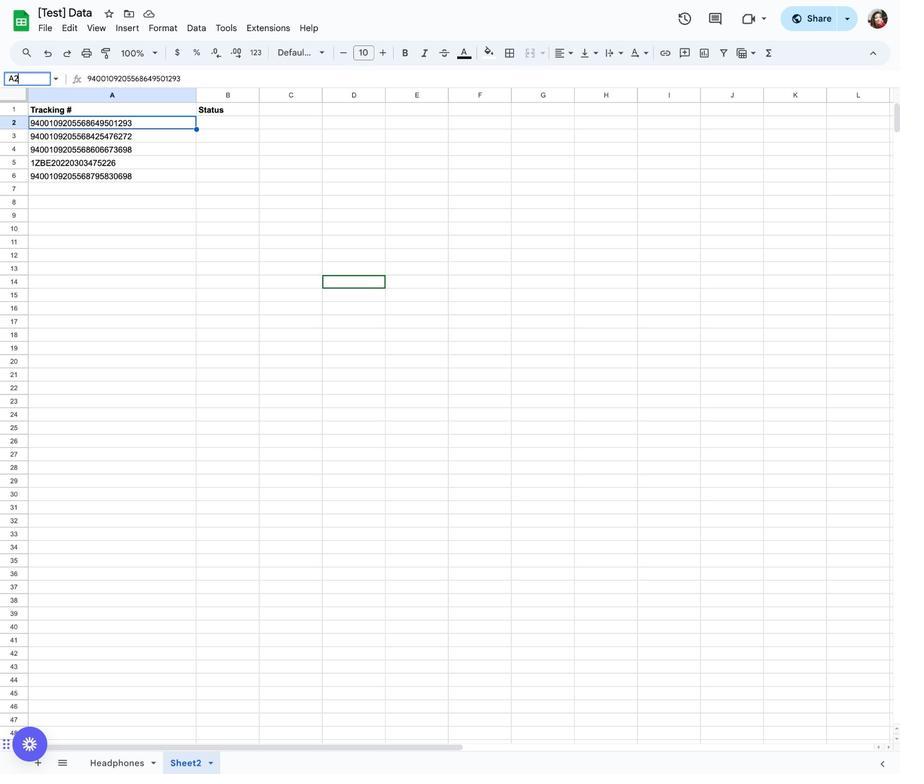 Task type: locate. For each thing, give the bounding box(es) containing it.
undo (⌘z) image
[[41, 47, 54, 59]]

1 vertical spatial move image
[[2, 737, 6, 752]]

strikethrough (⌘+shift+x) image
[[438, 47, 451, 59]]

quick sharing actions image
[[845, 18, 850, 37]]

Zoom field
[[117, 44, 163, 63]]

menu bar
[[34, 16, 323, 37]]

1 horizontal spatial move image
[[123, 7, 135, 20]]

2 horizontal spatial toolbar
[[233, 752, 235, 774]]

hide the menus (ctrl+shift+f) image
[[867, 47, 880, 59]]

increase decimal places image
[[230, 47, 242, 59]]

print (⌘p) image
[[80, 47, 93, 59]]

0 horizontal spatial toolbar
[[26, 752, 77, 774]]

last edit was 3 minutes ago image
[[678, 11, 693, 26]]

None text field
[[4, 72, 51, 86], [87, 72, 901, 88], [4, 72, 51, 86], [87, 72, 901, 88]]

decrease decimal places image
[[210, 47, 223, 59]]

move image
[[123, 7, 135, 20], [2, 737, 6, 752]]

paint format image
[[100, 47, 112, 59]]

font list. default (arial) selected. option
[[278, 44, 312, 61]]

menu bar banner
[[0, 0, 901, 774]]

move image left record a loom image
[[2, 737, 6, 752]]

menu item
[[34, 21, 57, 35], [57, 21, 82, 35], [82, 21, 111, 35], [111, 21, 144, 35], [144, 21, 182, 35], [182, 21, 211, 35], [211, 21, 242, 35], [242, 21, 295, 35], [295, 21, 323, 35]]

Font size text field
[[354, 45, 374, 60]]

insert link (⌘k) image
[[659, 47, 672, 59]]

move image left document status: saved to drive. icon
[[123, 7, 135, 20]]

sheets home image
[[10, 9, 32, 32]]

6 menu item from the left
[[182, 21, 211, 35]]

toolbar
[[26, 752, 77, 774], [78, 752, 230, 774], [233, 752, 235, 774]]

8 menu item from the left
[[242, 21, 295, 35]]

Zoom text field
[[118, 45, 148, 62]]

0 vertical spatial move image
[[123, 7, 135, 20]]

1 horizontal spatial toolbar
[[78, 752, 230, 774]]

Star checkbox
[[100, 5, 118, 22]]

star image
[[103, 7, 115, 20]]

text color image
[[457, 44, 472, 59]]

functions image
[[762, 44, 776, 61]]

document status: saved to drive. image
[[143, 7, 155, 20]]

Font size field
[[353, 45, 379, 61]]

3 toolbar from the left
[[233, 752, 235, 774]]

application
[[0, 0, 901, 774]]

italic (⌘i) image
[[419, 47, 431, 59]]

bold (⌘b) image
[[399, 47, 412, 59]]

Menus field
[[16, 44, 43, 61]]

show all comments image
[[708, 12, 723, 26]]



Task type: vqa. For each thing, say whether or not it's contained in the screenshot.
the leftmost options
no



Task type: describe. For each thing, give the bounding box(es) containing it.
select merge type image
[[537, 45, 545, 49]]

name box (⌘ + j) element
[[4, 72, 62, 87]]

9 menu item from the left
[[295, 21, 323, 35]]

1 toolbar from the left
[[26, 752, 77, 774]]

redo (⌘y) image
[[61, 47, 73, 59]]

create a filter image
[[718, 47, 730, 59]]

4 menu item from the left
[[111, 21, 144, 35]]

borders image
[[503, 44, 517, 61]]

menu bar inside menu bar banner
[[34, 16, 323, 37]]

add sheet image
[[32, 757, 43, 768]]

move image
[[6, 737, 11, 752]]

decrease font size (⌘+shift+comma) image
[[337, 46, 350, 59]]

0 horizontal spatial move image
[[2, 737, 6, 752]]

Rename text field
[[34, 5, 99, 19]]

increase font size (⌘+shift+period) image
[[377, 46, 389, 59]]

1 menu item from the left
[[34, 21, 57, 35]]

insert chart image
[[698, 47, 711, 59]]

fill color image
[[482, 44, 497, 59]]

7 menu item from the left
[[211, 21, 242, 35]]

5 menu item from the left
[[144, 21, 182, 35]]

main toolbar
[[37, 0, 780, 704]]

3 menu item from the left
[[82, 21, 111, 35]]

share. anyone with the link. anyone who has the link can access. no sign-in required. image
[[791, 13, 803, 24]]

insert comment (⌘+option+m) image
[[679, 47, 691, 59]]

all sheets image
[[52, 753, 72, 773]]

2 toolbar from the left
[[78, 752, 230, 774]]

record a loom image
[[22, 737, 37, 752]]

2 menu item from the left
[[57, 21, 82, 35]]



